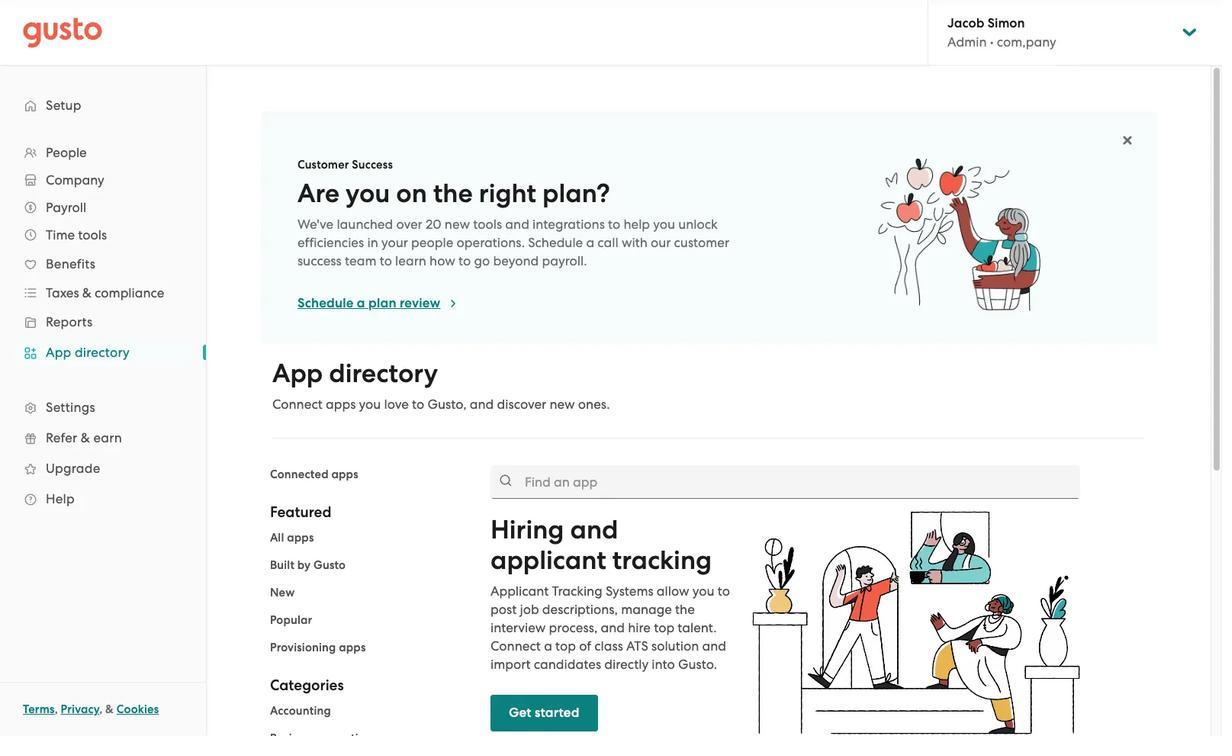 Task type: describe. For each thing, give the bounding box(es) containing it.
and up gusto.
[[702, 638, 726, 653]]

home image
[[23, 17, 102, 48]]

connected
[[270, 468, 329, 481]]

how
[[430, 253, 455, 269]]

started
[[535, 705, 580, 721]]

popular
[[270, 613, 312, 627]]

reports
[[46, 314, 93, 330]]

time
[[46, 227, 75, 243]]

and inside customer success are you on the right plan? we've launched over 20 new tools and integrations to help you unlock efficiencies in your people operations. schedule a call with our customer success team to learn how to go beyond payroll.
[[505, 217, 529, 232]]

app for app directory
[[46, 345, 71, 360]]

privacy
[[61, 703, 99, 716]]

compliance
[[95, 285, 164, 301]]

provisioning apps link
[[270, 641, 366, 655]]

applicant
[[490, 544, 606, 576]]

descriptions,
[[542, 602, 618, 617]]

schedule inside customer success are you on the right plan? we've launched over 20 new tools and integrations to help you unlock efficiencies in your people operations. schedule a call with our customer success team to learn how to go beyond payroll.
[[528, 235, 583, 250]]

connect inside hiring and applicant tracking applicant tracking systems allow you to post job descriptions, manage the interview process, and hire top talent. connect a top of class ats solution and import candidates directly into gusto.
[[490, 638, 541, 653]]

discover
[[497, 397, 546, 412]]

success
[[352, 158, 393, 172]]

people
[[411, 235, 453, 250]]

systems
[[606, 583, 653, 599]]

upgrade link
[[15, 455, 191, 482]]

go
[[474, 253, 490, 269]]

company
[[46, 172, 104, 188]]

of
[[579, 638, 591, 653]]

setup link
[[15, 92, 191, 119]]

in
[[367, 235, 378, 250]]

applicant
[[490, 583, 549, 599]]

payroll button
[[15, 194, 191, 221]]

com,pany
[[997, 34, 1056, 50]]

categories
[[270, 677, 344, 694]]

allow
[[657, 583, 689, 599]]

operations.
[[457, 235, 525, 250]]

on
[[396, 178, 427, 209]]

benefits link
[[15, 250, 191, 278]]

apps for provisioning apps
[[339, 641, 366, 655]]

setup
[[46, 98, 81, 113]]

your
[[381, 235, 408, 250]]

review
[[400, 295, 441, 311]]

refer & earn
[[46, 430, 122, 446]]

plan
[[368, 295, 396, 311]]

built by gusto
[[270, 558, 346, 572]]

accounting link
[[270, 704, 331, 718]]

get started
[[509, 705, 580, 721]]

2 vertical spatial &
[[105, 703, 114, 716]]

apps for all apps
[[287, 531, 314, 545]]

terms link
[[23, 703, 55, 716]]

success
[[297, 253, 342, 269]]

love
[[384, 397, 409, 412]]

right
[[479, 178, 536, 209]]

accounting
[[270, 704, 331, 718]]

featured
[[270, 503, 332, 521]]

ones.
[[578, 397, 610, 412]]

2 , from the left
[[99, 703, 102, 716]]

1 , from the left
[[55, 703, 58, 716]]

gusto,
[[428, 397, 467, 412]]

settings
[[46, 400, 95, 415]]

candidates
[[534, 657, 601, 672]]

20
[[426, 217, 441, 232]]

get started button
[[490, 695, 598, 731]]

team
[[345, 253, 376, 269]]

launched
[[337, 217, 393, 232]]

all apps
[[270, 531, 314, 545]]

company button
[[15, 166, 191, 194]]

provisioning
[[270, 641, 336, 655]]

beyond
[[493, 253, 539, 269]]

app directory connect apps you love to gusto, and discover new ones.
[[272, 358, 610, 412]]

and up tracking at bottom left
[[570, 514, 618, 545]]

help
[[46, 491, 75, 507]]

the inside customer success are you on the right plan? we've launched over 20 new tools and integrations to help you unlock efficiencies in your people operations. schedule a call with our customer success team to learn how to go beyond payroll.
[[433, 178, 473, 209]]

help
[[624, 217, 650, 232]]

job
[[520, 602, 539, 617]]

connected apps
[[270, 468, 358, 481]]

1 vertical spatial top
[[555, 638, 576, 653]]

tools inside dropdown button
[[78, 227, 107, 243]]

to inside hiring and applicant tracking applicant tracking systems allow you to post job descriptions, manage the interview process, and hire top talent. connect a top of class ats solution and import candidates directly into gusto.
[[718, 583, 730, 599]]

new inside app directory connect apps you love to gusto, and discover new ones.
[[550, 397, 575, 412]]

1 horizontal spatial top
[[654, 620, 674, 635]]

new link
[[270, 586, 295, 600]]

you up our
[[653, 217, 675, 232]]

customer
[[674, 235, 729, 250]]

built
[[270, 558, 294, 572]]

talent.
[[678, 620, 717, 635]]

terms , privacy , & cookies
[[23, 703, 159, 716]]

cookies button
[[117, 700, 159, 719]]

tracking
[[612, 544, 712, 576]]

& for compliance
[[82, 285, 91, 301]]



Task type: vqa. For each thing, say whether or not it's contained in the screenshot.
bottommost Schedule
yes



Task type: locate. For each thing, give the bounding box(es) containing it.
tools down payroll dropdown button
[[78, 227, 107, 243]]

& for earn
[[81, 430, 90, 446]]

to up call
[[608, 217, 620, 232]]

and
[[505, 217, 529, 232], [470, 397, 494, 412], [570, 514, 618, 545], [601, 620, 625, 635], [702, 638, 726, 653]]

privacy link
[[61, 703, 99, 716]]

•
[[990, 34, 994, 50]]

the up 20 in the top left of the page
[[433, 178, 473, 209]]

1 vertical spatial the
[[675, 602, 695, 617]]

0 vertical spatial new
[[445, 217, 470, 232]]

apps right the connected
[[331, 468, 358, 481]]

1 horizontal spatial list
[[270, 529, 468, 657]]

process,
[[549, 620, 598, 635]]

new
[[270, 586, 295, 600]]

post
[[490, 602, 517, 617]]

1 vertical spatial a
[[357, 295, 365, 311]]

unlock
[[678, 217, 718, 232]]

our
[[651, 235, 671, 250]]

hiring and applicant tracking applicant tracking systems allow you to post job descriptions, manage the interview process, and hire top talent. connect a top of class ats solution and import candidates directly into gusto.
[[490, 514, 730, 672]]

connected apps link
[[270, 468, 358, 481]]

admin
[[947, 34, 987, 50]]

0 horizontal spatial directory
[[75, 345, 130, 360]]

apps for connected apps
[[331, 468, 358, 481]]

0 horizontal spatial list
[[0, 139, 206, 514]]

people button
[[15, 139, 191, 166]]

0 vertical spatial connect
[[272, 397, 323, 412]]

apps left love
[[326, 397, 356, 412]]

built by gusto link
[[270, 558, 346, 572]]

tools
[[473, 217, 502, 232], [78, 227, 107, 243]]

0 vertical spatial top
[[654, 620, 674, 635]]

None search field
[[490, 465, 1080, 499]]

and right the gusto,
[[470, 397, 494, 412]]

0 vertical spatial schedule
[[528, 235, 583, 250]]

,
[[55, 703, 58, 716], [99, 703, 102, 716]]

you inside hiring and applicant tracking applicant tracking systems allow you to post job descriptions, manage the interview process, and hire top talent. connect a top of class ats solution and import candidates directly into gusto.
[[693, 583, 714, 599]]

0 vertical spatial &
[[82, 285, 91, 301]]

connect inside app directory connect apps you love to gusto, and discover new ones.
[[272, 397, 323, 412]]

schedule
[[528, 235, 583, 250], [297, 295, 354, 311]]

a inside customer success are you on the right plan? we've launched over 20 new tools and integrations to help you unlock efficiencies in your people operations. schedule a call with our customer success team to learn how to go beyond payroll.
[[586, 235, 594, 250]]

list containing all apps
[[270, 529, 468, 657]]

& inside dropdown button
[[82, 285, 91, 301]]

& left cookies
[[105, 703, 114, 716]]

schedule a plan review link
[[297, 294, 459, 313]]

app for app directory connect apps you love to gusto, and discover new ones.
[[272, 358, 323, 389]]

1 horizontal spatial tools
[[473, 217, 502, 232]]

schedule up payroll.
[[528, 235, 583, 250]]

1 horizontal spatial the
[[675, 602, 695, 617]]

0 vertical spatial the
[[433, 178, 473, 209]]

to right love
[[412, 397, 424, 412]]

a inside hiring and applicant tracking applicant tracking systems allow you to post job descriptions, manage the interview process, and hire top talent. connect a top of class ats solution and import candidates directly into gusto.
[[544, 638, 552, 653]]

directory up love
[[329, 358, 438, 389]]

tools inside customer success are you on the right plan? we've launched over 20 new tools and integrations to help you unlock efficiencies in your people operations. schedule a call with our customer success team to learn how to go beyond payroll.
[[473, 217, 502, 232]]

gusto
[[314, 558, 346, 572]]

to down your
[[380, 253, 392, 269]]

and up class
[[601, 620, 625, 635]]

new right 20 in the top left of the page
[[445, 217, 470, 232]]

0 vertical spatial list
[[0, 139, 206, 514]]

new left ones.
[[550, 397, 575, 412]]

tools up operations.
[[473, 217, 502, 232]]

1 horizontal spatial directory
[[329, 358, 438, 389]]

connect up the connected
[[272, 397, 323, 412]]

you left love
[[359, 397, 381, 412]]

are
[[297, 178, 339, 209]]

top up the solution
[[654, 620, 674, 635]]

integrations
[[532, 217, 605, 232]]

2 horizontal spatial a
[[586, 235, 594, 250]]

, left privacy
[[55, 703, 58, 716]]

to inside app directory connect apps you love to gusto, and discover new ones.
[[412, 397, 424, 412]]

1 horizontal spatial a
[[544, 638, 552, 653]]

learn
[[395, 253, 426, 269]]

1 vertical spatial list
[[270, 529, 468, 657]]

0 horizontal spatial ,
[[55, 703, 58, 716]]

1 horizontal spatial connect
[[490, 638, 541, 653]]

0 horizontal spatial new
[[445, 217, 470, 232]]

you inside app directory connect apps you love to gusto, and discover new ones.
[[359, 397, 381, 412]]

app inside app directory connect apps you love to gusto, and discover new ones.
[[272, 358, 323, 389]]

& right taxes
[[82, 285, 91, 301]]

the
[[433, 178, 473, 209], [675, 602, 695, 617]]

import
[[490, 657, 531, 672]]

a left plan
[[357, 295, 365, 311]]

0 horizontal spatial top
[[555, 638, 576, 653]]

taxes & compliance
[[46, 285, 164, 301]]

a
[[586, 235, 594, 250], [357, 295, 365, 311], [544, 638, 552, 653]]

get
[[509, 705, 531, 721]]

you right allow
[[693, 583, 714, 599]]

1 horizontal spatial schedule
[[528, 235, 583, 250]]

to left go
[[459, 253, 471, 269]]

0 horizontal spatial connect
[[272, 397, 323, 412]]

0 vertical spatial a
[[586, 235, 594, 250]]

refer
[[46, 430, 77, 446]]

directly
[[604, 657, 649, 672]]

new inside customer success are you on the right plan? we've launched over 20 new tools and integrations to help you unlock efficiencies in your people operations. schedule a call with our customer success team to learn how to go beyond payroll.
[[445, 217, 470, 232]]

accounting list
[[270, 702, 468, 736]]

by
[[297, 558, 311, 572]]

solution
[[651, 638, 699, 653]]

directory inside "gusto navigation" element
[[75, 345, 130, 360]]

a left call
[[586, 235, 594, 250]]

interview
[[490, 620, 546, 635]]

payroll.
[[542, 253, 587, 269]]

help link
[[15, 485, 191, 513]]

top up candidates
[[555, 638, 576, 653]]

1 horizontal spatial app
[[272, 358, 323, 389]]

into
[[652, 657, 675, 672]]

schedule down success
[[297, 295, 354, 311]]

hire
[[628, 620, 651, 635]]

a up candidates
[[544, 638, 552, 653]]

0 horizontal spatial a
[[357, 295, 365, 311]]

apps right provisioning
[[339, 641, 366, 655]]

directory inside app directory connect apps you love to gusto, and discover new ones.
[[329, 358, 438, 389]]

1 vertical spatial schedule
[[297, 295, 354, 311]]

directory down reports link
[[75, 345, 130, 360]]

directory for app directory connect apps you love to gusto, and discover new ones.
[[329, 358, 438, 389]]

time tools
[[46, 227, 107, 243]]

0 horizontal spatial schedule
[[297, 295, 354, 311]]

call
[[598, 235, 618, 250]]

top
[[654, 620, 674, 635], [555, 638, 576, 653]]

& left earn
[[81, 430, 90, 446]]

settings link
[[15, 394, 191, 421]]

2 vertical spatial a
[[544, 638, 552, 653]]

popular link
[[270, 613, 312, 627]]

apps right the all
[[287, 531, 314, 545]]

app directory link
[[15, 339, 191, 366]]

schedule a plan review
[[297, 295, 441, 311]]

1 vertical spatial connect
[[490, 638, 541, 653]]

app inside list
[[46, 345, 71, 360]]

the down allow
[[675, 602, 695, 617]]

and inside app directory connect apps you love to gusto, and discover new ones.
[[470, 397, 494, 412]]

list containing people
[[0, 139, 206, 514]]

over
[[396, 217, 422, 232]]

App Search field
[[490, 465, 1080, 499]]

upgrade
[[46, 461, 100, 476]]

hiring
[[490, 514, 564, 545]]

simon
[[988, 15, 1025, 31]]

connect down interview
[[490, 638, 541, 653]]

you down success
[[346, 178, 390, 209]]

new
[[445, 217, 470, 232], [550, 397, 575, 412]]

1 horizontal spatial new
[[550, 397, 575, 412]]

app
[[46, 345, 71, 360], [272, 358, 323, 389]]

, left cookies
[[99, 703, 102, 716]]

apps inside app directory connect apps you love to gusto, and discover new ones.
[[326, 397, 356, 412]]

tracking
[[552, 583, 602, 599]]

gusto.
[[678, 657, 717, 672]]

app directory
[[46, 345, 130, 360]]

customer
[[297, 158, 349, 172]]

list
[[0, 139, 206, 514], [270, 529, 468, 657]]

directory for app directory
[[75, 345, 130, 360]]

and up operations.
[[505, 217, 529, 232]]

earn
[[93, 430, 122, 446]]

the inside hiring and applicant tracking applicant tracking systems allow you to post job descriptions, manage the interview process, and hire top talent. connect a top of class ats solution and import candidates directly into gusto.
[[675, 602, 695, 617]]

terms
[[23, 703, 55, 716]]

class
[[594, 638, 623, 653]]

cookies
[[117, 703, 159, 716]]

to
[[608, 217, 620, 232], [380, 253, 392, 269], [459, 253, 471, 269], [412, 397, 424, 412], [718, 583, 730, 599]]

1 horizontal spatial ,
[[99, 703, 102, 716]]

customer success are you on the right plan? we've launched over 20 new tools and integrations to help you unlock efficiencies in your people operations. schedule a call with our customer success team to learn how to go beyond payroll.
[[297, 158, 729, 269]]

0 horizontal spatial app
[[46, 345, 71, 360]]

1 vertical spatial new
[[550, 397, 575, 412]]

to right allow
[[718, 583, 730, 599]]

0 horizontal spatial tools
[[78, 227, 107, 243]]

gusto navigation element
[[0, 66, 206, 539]]

1 vertical spatial &
[[81, 430, 90, 446]]

0 horizontal spatial the
[[433, 178, 473, 209]]

ats
[[626, 638, 648, 653]]



